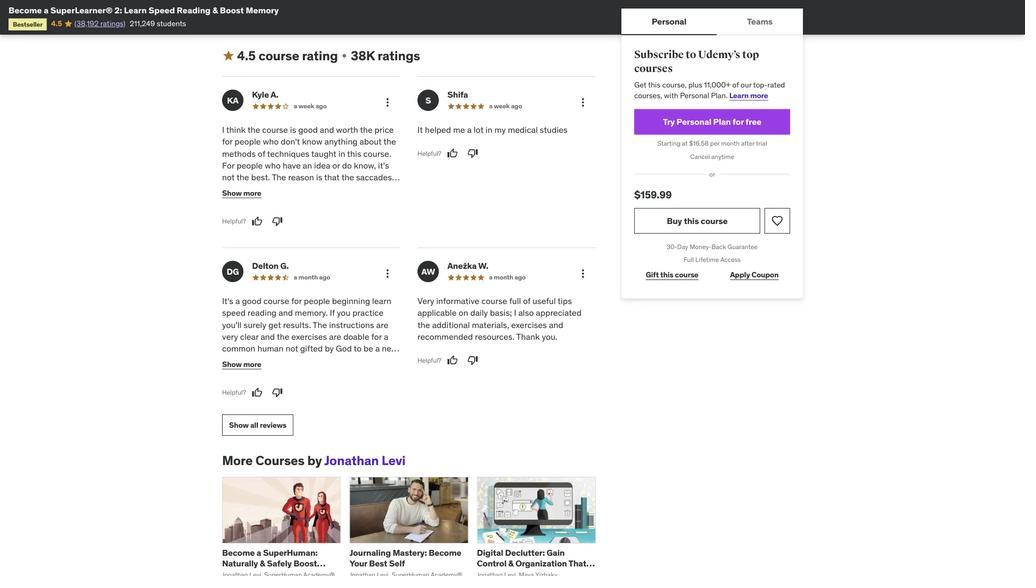 Task type: describe. For each thing, give the bounding box(es) containing it.
surely
[[244, 320, 266, 330]]

so
[[353, 391, 362, 402]]

idea
[[314, 160, 330, 171]]

a right the it's
[[235, 296, 240, 307]]

shifa
[[447, 89, 468, 100]]

it inside i think the course is good and worth the price for people who don't know anything about the methods of techniques taught in this course. for people who have an idea or do know, it's not the best. the reason is that the saccades part is not as in-depth as it should be, especially since it's the core technique to help improve your reading to a speed reader
[[319, 184, 324, 195]]

more for show more button related to kyle a.
[[243, 188, 261, 198]]

medium image
[[222, 50, 235, 62]]

2:
[[115, 5, 122, 15]]

show more inside button
[[222, 11, 261, 21]]

clear
[[240, 331, 259, 342]]

the right think
[[248, 124, 260, 135]]

a week ago for shifa
[[489, 102, 522, 110]]

helpful? for mark review by shifa as helpful icon
[[418, 149, 441, 158]]

mastery:
[[393, 548, 427, 559]]

become for become a superhuman: naturally & safely boost testosterone
[[222, 548, 255, 559]]

testosterone
[[222, 568, 274, 577]]

mark review by delton g. as unhelpful image
[[272, 388, 283, 398]]

course up a.
[[258, 48, 299, 64]]

more down top-
[[750, 90, 768, 100]]

become inside the journaling mastery: become your best self
[[429, 548, 461, 559]]

xsmall image
[[340, 52, 349, 60]]

this for gift this course
[[660, 270, 673, 280]]

learn
[[372, 296, 391, 307]]

a inside become a superhuman: naturally & safely boost testosterone
[[257, 548, 261, 559]]

ago for anežka w.
[[515, 273, 526, 282]]

show for show all reviews button on the bottom
[[229, 421, 249, 430]]

and inside very informative course full of useful tips applicable on daily basis; i also appreciated the additional materials, exercises and recommended resources. thank you.
[[549, 320, 563, 330]]

that
[[569, 558, 586, 569]]

organization
[[516, 558, 567, 569]]

mark review by anežka w. as helpful image
[[447, 355, 458, 366]]

personal inside button
[[652, 16, 687, 27]]

0 horizontal spatial is
[[240, 184, 246, 195]]

it's a good course for people beginning learn speed reading and memory. if you practice you'll surely get results. the instructions are very clear and the exercises are doable for a common human not gifted by god to be a nerd since the birth, however imma give a 4.5 but not 5 because i felt like it was missing some techniques on how to not lose focus while speed reading, i guess it would be so important to know.
[[222, 296, 399, 414]]

about
[[360, 136, 382, 147]]

me
[[453, 124, 465, 135]]

reading inside i think the course is good and worth the price for people who don't know anything about the methods of techniques taught in this course. for people who have an idea or do know, it's not the best. the reason is that the saccades part is not as in-depth as it should be, especially since it's the core technique to help improve your reading to a speed reader
[[273, 208, 302, 219]]

to down core
[[304, 208, 312, 219]]

i inside i think the course is good and worth the price for people who don't know anything about the methods of techniques taught in this course. for people who have an idea or do know, it's not the best. the reason is that the saccades part is not as in-depth as it should be, especially since it's the core technique to help improve your reading to a speed reader
[[222, 124, 224, 135]]

don't
[[281, 136, 300, 147]]

rating
[[302, 48, 338, 64]]

a inside i think the course is good and worth the price for people who don't know anything about the methods of techniques taught in this course. for people who have an idea or do know, it's not the best. the reason is that the saccades part is not as in-depth as it should be, especially since it's the core technique to help improve your reading to a speed reader
[[314, 208, 318, 219]]

show for show more button related to kyle a.
[[222, 188, 242, 198]]

reviews
[[260, 421, 286, 430]]

methods
[[222, 148, 256, 159]]

the up because
[[244, 355, 257, 366]]

helpful? for "mark review by anežka w. as helpful" image
[[418, 357, 441, 365]]

the inside very informative course full of useful tips applicable on daily basis; i also appreciated the additional materials, exercises and recommended resources. thank you.
[[418, 320, 430, 330]]

more for show more button related to delton g.
[[243, 360, 261, 369]]

delton
[[252, 261, 279, 272]]

4.5 for 4.5
[[51, 19, 62, 28]]

however
[[281, 355, 313, 366]]

week for shifa
[[494, 102, 510, 110]]

very informative course full of useful tips applicable on daily basis; i also appreciated the additional materials, exercises and recommended resources. thank you.
[[418, 296, 581, 342]]

1 vertical spatial people
[[237, 160, 263, 171]]

w.
[[478, 261, 488, 272]]

journaling mastery: become your best self
[[350, 548, 461, 569]]

this for buy this course
[[684, 215, 699, 226]]

cancel
[[690, 153, 710, 161]]

kyle
[[252, 89, 269, 100]]

38k ratings
[[351, 48, 420, 64]]

ago for delton g.
[[319, 273, 330, 282]]

would
[[317, 391, 340, 402]]

technique
[[330, 196, 368, 207]]

know,
[[354, 160, 376, 171]]

missing
[[336, 367, 366, 378]]

for up memory.
[[291, 296, 302, 307]]

buy this course
[[667, 215, 728, 226]]

ago for kyle a.
[[316, 102, 327, 110]]

self
[[389, 558, 405, 569]]

show for 1st show more button from the top
[[222, 11, 242, 21]]

week for kyle a.
[[298, 102, 314, 110]]

that
[[324, 172, 340, 183]]

i inside very informative course full of useful tips applicable on daily basis; i also appreciated the additional materials, exercises and recommended resources. thank you.
[[514, 308, 516, 318]]

jonathan
[[324, 453, 379, 469]]

think
[[226, 124, 246, 135]]

additional actions for review by anežka w. image
[[577, 268, 589, 280]]

xsmall image
[[263, 12, 272, 20]]

focus
[[338, 379, 359, 390]]

and inside i think the course is good and worth the price for people who don't know anything about the methods of techniques taught in this course. for people who have an idea or do know, it's not the best. the reason is that the saccades part is not as in-depth as it should be, especially since it's the core technique to help improve your reading to a speed reader
[[320, 124, 334, 135]]

5
[[237, 367, 242, 378]]

1 horizontal spatial or
[[709, 170, 715, 178]]

not down like
[[306, 379, 318, 390]]

mark review by shifa as unhelpful image
[[467, 148, 478, 159]]

2 vertical spatial speed
[[222, 391, 246, 402]]

0 vertical spatial it's
[[378, 160, 389, 171]]

materials,
[[472, 320, 509, 330]]

additional actions for review by shifa image
[[577, 96, 589, 109]]

course inside very informative course full of useful tips applicable on daily basis; i also appreciated the additional materials, exercises and recommended resources. thank you.
[[481, 296, 507, 307]]

the down depth
[[297, 196, 309, 207]]

lot
[[474, 124, 484, 135]]

mark review by anežka w. as unhelpful image
[[467, 355, 478, 366]]

a left "nerd"
[[375, 343, 380, 354]]

access
[[720, 256, 741, 264]]

help
[[380, 196, 397, 207]]

1 vertical spatial who
[[265, 160, 281, 171]]

on inside it's a good course for people beginning learn speed reading and memory. if you practice you'll surely get results. the instructions are very clear and the exercises are doable for a common human not gifted by god to be a nerd since the birth, however imma give a 4.5 but not 5 because i felt like it was missing some techniques on how to not lose focus while speed reading, i guess it would be so important to know.
[[266, 379, 276, 390]]

the up the part
[[237, 172, 249, 183]]

a left the lot
[[467, 124, 472, 135]]

lasts!
[[477, 568, 501, 577]]

plan.
[[711, 90, 728, 100]]

show more for kyle a.
[[222, 188, 261, 198]]

anežka
[[447, 261, 477, 272]]

for left free
[[733, 116, 744, 127]]

0 vertical spatial people
[[235, 136, 261, 147]]

have
[[283, 160, 301, 171]]

digital declutter: gain control & organization that lasts!
[[477, 548, 586, 577]]

1 vertical spatial learn
[[729, 90, 749, 100]]

4.5 inside it's a good course for people beginning learn speed reading and memory. if you practice you'll surely get results. the instructions are very clear and the exercises are doable for a common human not gifted by god to be a nerd since the birth, however imma give a 4.5 but not 5 because i felt like it was missing some techniques on how to not lose focus while speed reading, i guess it would be so important to know.
[[362, 355, 374, 366]]

by inside it's a good course for people beginning learn speed reading and memory. if you practice you'll surely get results. the instructions are very clear and the exercises are doable for a common human not gifted by god to be a nerd since the birth, however imma give a 4.5 but not 5 because i felt like it was missing some techniques on how to not lose focus while speed reading, i guess it would be so important to know.
[[325, 343, 334, 354]]

to down doable
[[354, 343, 362, 354]]

superlearner®
[[50, 5, 113, 15]]

of inside i think the course is good and worth the price for people who don't know anything about the methods of techniques taught in this course. for people who have an idea or do know, it's not the best. the reason is that the saccades part is not as in-depth as it should be, especially since it's the core technique to help improve your reading to a speed reader
[[258, 148, 265, 159]]

get
[[634, 80, 646, 90]]

because
[[244, 367, 276, 378]]

become for become a superlearner® 2: learn speed reading & boost memory
[[9, 5, 42, 15]]

the down price
[[384, 136, 396, 147]]

memory.
[[295, 308, 328, 318]]

of inside get this course, plus 11,000+ of our top-rated courses, with personal plan.
[[732, 80, 739, 90]]

very
[[418, 296, 434, 307]]

an
[[303, 160, 312, 171]]

price
[[375, 124, 394, 135]]

a right give
[[356, 355, 360, 366]]

a up "nerd"
[[384, 331, 388, 342]]

show more button for delton g.
[[222, 354, 261, 375]]

in inside i think the course is good and worth the price for people who don't know anything about the methods of techniques taught in this course. for people who have an idea or do know, it's not the best. the reason is that the saccades part is not as in-depth as it should be, especially since it's the core technique to help improve your reading to a speed reader
[[338, 148, 345, 159]]

to inside the subscribe to udemy's top courses
[[686, 48, 696, 61]]

mark review by shifa as helpful image
[[447, 148, 458, 159]]

to up guess
[[296, 379, 304, 390]]

a up don't
[[294, 102, 297, 110]]

the inside i think the course is good and worth the price for people who don't know anything about the methods of techniques taught in this course. for people who have an idea or do know, it's not the best. the reason is that the saccades part is not as in-depth as it should be, especially since it's the core technique to help improve your reading to a speed reader
[[272, 172, 286, 183]]

gift
[[646, 270, 659, 280]]

core
[[311, 196, 328, 207]]

4.5 course rating
[[237, 48, 338, 64]]

1 show more button from the top
[[222, 6, 272, 27]]

guarantee
[[728, 243, 758, 251]]

your
[[255, 208, 271, 219]]

give
[[338, 355, 354, 366]]

exercises inside it's a good course for people beginning learn speed reading and memory. if you practice you'll surely get results. the instructions are very clear and the exercises are doable for a common human not gifted by god to be a nerd since the birth, however imma give a 4.5 but not 5 because i felt like it was missing some techniques on how to not lose focus while speed reading, i guess it would be so important to know.
[[291, 331, 327, 342]]

good inside it's a good course for people beginning learn speed reading and memory. if you practice you'll surely get results. the instructions are very clear and the exercises are doable for a common human not gifted by god to be a nerd since the birth, however imma give a 4.5 but not 5 because i felt like it was missing some techniques on how to not lose focus while speed reading, i guess it would be so important to know.
[[242, 296, 261, 307]]

be,
[[354, 184, 365, 195]]

was
[[320, 367, 334, 378]]

not down for
[[222, 172, 235, 183]]

mark review by delton g. as helpful image
[[252, 388, 262, 398]]

best
[[369, 558, 387, 569]]

show all reviews
[[229, 421, 286, 430]]

wishlist image
[[771, 215, 784, 227]]

you.
[[542, 331, 557, 342]]

tips
[[558, 296, 572, 307]]

all
[[250, 421, 258, 430]]

coupon
[[752, 270, 779, 280]]

if
[[330, 308, 335, 318]]

since inside i think the course is good and worth the price for people who don't know anything about the methods of techniques taught in this course. for people who have an idea or do know, it's not the best. the reason is that the saccades part is not as in-depth as it should be, especially since it's the core technique to help improve your reading to a speed reader
[[262, 196, 282, 207]]

courses,
[[634, 90, 662, 100]]

exercises inside very informative course full of useful tips applicable on daily basis; i also appreciated the additional materials, exercises and recommended resources. thank you.
[[511, 320, 547, 330]]

speed
[[149, 5, 175, 15]]

with
[[664, 90, 678, 100]]

not left 5
[[222, 367, 235, 378]]

subscribe to udemy's top courses
[[634, 48, 759, 75]]

naturally
[[222, 558, 258, 569]]

(38,192 ratings)
[[74, 19, 125, 28]]

try personal plan for free
[[663, 116, 762, 127]]

course inside i think the course is good and worth the price for people who don't know anything about the methods of techniques taught in this course. for people who have an idea or do know, it's not the best. the reason is that the saccades part is not as in-depth as it should be, especially since it's the core technique to help improve your reading to a speed reader
[[262, 124, 288, 135]]

additional actions for review by kyle a. image
[[381, 96, 394, 109]]

reading,
[[248, 391, 279, 402]]

a month ago for w.
[[489, 273, 526, 282]]

jonathan levi link
[[324, 453, 406, 469]]

$16.58
[[689, 139, 709, 148]]

to down reading,
[[261, 403, 269, 414]]

this inside i think the course is good and worth the price for people who don't know anything about the methods of techniques taught in this course. for people who have an idea or do know, it's not the best. the reason is that the saccades part is not as in-depth as it should be, especially since it's the core technique to help improve your reading to a speed reader
[[347, 148, 361, 159]]

rated
[[767, 80, 785, 90]]

buy
[[667, 215, 682, 226]]

safely
[[267, 558, 292, 569]]

since inside it's a good course for people beginning learn speed reading and memory. if you practice you'll surely get results. the instructions are very clear and the exercises are doable for a common human not gifted by god to be a nerd since the birth, however imma give a 4.5 but not 5 because i felt like it was missing some techniques on how to not lose focus while speed reading, i guess it would be so important to know.
[[222, 355, 242, 366]]

buy this course button
[[634, 208, 760, 234]]

how
[[278, 379, 294, 390]]



Task type: locate. For each thing, give the bounding box(es) containing it.
2 horizontal spatial is
[[316, 172, 322, 183]]

0 horizontal spatial techniques
[[222, 379, 264, 390]]

lifetime
[[695, 256, 719, 264]]

speed inside i think the course is good and worth the price for people who don't know anything about the methods of techniques taught in this course. for people who have an idea or do know, it's not the best. the reason is that the saccades part is not as in-depth as it should be, especially since it's the core technique to help improve your reading to a speed reader
[[321, 208, 344, 219]]

ago for shifa
[[511, 102, 522, 110]]

0 horizontal spatial 4.5
[[51, 19, 62, 28]]

are up 'god'
[[329, 331, 341, 342]]

1 horizontal spatial of
[[523, 296, 531, 307]]

best.
[[251, 172, 270, 183]]

a up basis;
[[489, 273, 493, 282]]

the
[[272, 172, 286, 183], [313, 320, 327, 330]]

of inside very informative course full of useful tips applicable on daily basis; i also appreciated the additional materials, exercises and recommended resources. thank you.
[[523, 296, 531, 307]]

helpful? down especially
[[222, 217, 246, 226]]

course up get
[[263, 296, 289, 307]]

i left think
[[222, 124, 224, 135]]

ago up full
[[515, 273, 526, 282]]

0 vertical spatial good
[[298, 124, 318, 135]]

it right like
[[312, 367, 317, 378]]

depth
[[284, 184, 306, 195]]

of right full
[[523, 296, 531, 307]]

week up know at the top of page
[[298, 102, 314, 110]]

a month ago for g.
[[294, 273, 330, 282]]

nerd
[[382, 343, 399, 354]]

become right 'mastery:'
[[429, 548, 461, 559]]

1 vertical spatial are
[[329, 331, 341, 342]]

studies
[[540, 124, 568, 135]]

who up best.
[[265, 160, 281, 171]]

2 vertical spatial of
[[523, 296, 531, 307]]

anything
[[324, 136, 358, 147]]

to left help
[[370, 196, 378, 207]]

personal down the plus
[[680, 90, 709, 100]]

1 vertical spatial 4.5
[[237, 48, 256, 64]]

1 vertical spatial boost
[[294, 558, 317, 569]]

some
[[368, 367, 389, 378]]

exercises up the gifted
[[291, 331, 327, 342]]

people up the methods
[[235, 136, 261, 147]]

& for digital
[[508, 558, 514, 569]]

211,249 students
[[130, 19, 186, 28]]

2 horizontal spatial 4.5
[[362, 355, 374, 366]]

while
[[361, 379, 381, 390]]

a week ago for kyle a.
[[294, 102, 327, 110]]

2 vertical spatial personal
[[677, 116, 711, 127]]

but
[[376, 355, 389, 366]]

1 vertical spatial good
[[242, 296, 261, 307]]

0 horizontal spatial month
[[298, 273, 318, 282]]

it's down course.
[[378, 160, 389, 171]]

1 horizontal spatial the
[[313, 320, 327, 330]]

0 horizontal spatial on
[[266, 379, 276, 390]]

applicable
[[418, 308, 457, 318]]

per
[[710, 139, 720, 148]]

for inside i think the course is good and worth the price for people who don't know anything about the methods of techniques taught in this course. for people who have an idea or do know, it's not the best. the reason is that the saccades part is not as in-depth as it should be, especially since it's the core technique to help improve your reading to a speed reader
[[222, 136, 233, 147]]

and up human
[[261, 331, 275, 342]]

the down the applicable
[[418, 320, 430, 330]]

0 vertical spatial are
[[376, 320, 388, 330]]

the down the do
[[342, 172, 354, 183]]

levi
[[382, 453, 406, 469]]

it left would at left bottom
[[310, 391, 315, 402]]

0 vertical spatial 4.5
[[51, 19, 62, 28]]

0 vertical spatial personal
[[652, 16, 687, 27]]

show more button down clear
[[222, 354, 261, 375]]

who left don't
[[263, 136, 279, 147]]

0 horizontal spatial become
[[9, 5, 42, 15]]

ratings)
[[100, 19, 125, 28]]

& right reading
[[212, 5, 218, 15]]

4.5 for 4.5 course rating
[[237, 48, 256, 64]]

lose
[[320, 379, 336, 390]]

more left xsmall image
[[243, 11, 261, 21]]

be
[[364, 343, 373, 354], [342, 391, 351, 402]]

4.5 right the medium image
[[237, 48, 256, 64]]

mark review by kyle a. as unhelpful image
[[272, 216, 283, 227]]

2 show more button from the top
[[222, 183, 261, 204]]

by up imma
[[325, 343, 334, 354]]

30-
[[667, 243, 677, 251]]

1 horizontal spatial week
[[494, 102, 510, 110]]

a left superlearner® at the left top of the page
[[44, 5, 49, 15]]

especially
[[222, 196, 260, 207]]

bestseller
[[13, 20, 43, 28]]

1 vertical spatial since
[[222, 355, 242, 366]]

people inside it's a good course for people beginning learn speed reading and memory. if you practice you'll surely get results. the instructions are very clear and the exercises are doable for a common human not gifted by god to be a nerd since the birth, however imma give a 4.5 but not 5 because i felt like it was missing some techniques on how to not lose focus while speed reading, i guess it would be so important to know.
[[304, 296, 330, 307]]

as left in-
[[263, 184, 271, 195]]

learn
[[124, 5, 147, 15], [729, 90, 749, 100]]

on down informative on the bottom left of page
[[459, 308, 468, 318]]

plus
[[688, 80, 702, 90]]

show more button up improve
[[222, 183, 261, 204]]

kyle a.
[[252, 89, 279, 100]]

0 horizontal spatial are
[[329, 331, 341, 342]]

techniques down don't
[[267, 148, 309, 159]]

0 vertical spatial the
[[272, 172, 286, 183]]

1 horizontal spatial good
[[298, 124, 318, 135]]

it's down depth
[[284, 196, 295, 207]]

journaling mastery: become your best self link
[[350, 548, 461, 569]]

0 horizontal spatial a month ago
[[294, 273, 330, 282]]

course up basis;
[[481, 296, 507, 307]]

in right the lot
[[486, 124, 492, 135]]

useful
[[533, 296, 556, 307]]

or inside i think the course is good and worth the price for people who don't know anything about the methods of techniques taught in this course. for people who have an idea or do know, it's not the best. the reason is that the saccades part is not as in-depth as it should be, especially since it's the core technique to help improve your reading to a speed reader
[[332, 160, 340, 171]]

0 horizontal spatial the
[[272, 172, 286, 183]]

a up testosterone
[[257, 548, 261, 559]]

1 vertical spatial speed
[[222, 308, 246, 318]]

a up memory.
[[294, 273, 297, 282]]

try personal plan for free link
[[634, 109, 790, 135]]

2 a month ago from the left
[[489, 273, 526, 282]]

2 as from the left
[[308, 184, 317, 195]]

memory
[[246, 5, 279, 15]]

become a superlearner® 2: learn speed reading & boost memory
[[9, 5, 279, 15]]

1 vertical spatial by
[[307, 453, 322, 469]]

1 a month ago from the left
[[294, 273, 330, 282]]

this for get this course, plus 11,000+ of our top-rated courses, with personal plan.
[[648, 80, 660, 90]]

course down full
[[675, 270, 699, 280]]

2 vertical spatial it
[[310, 391, 315, 402]]

1 horizontal spatial become
[[222, 548, 255, 559]]

felt
[[282, 367, 295, 378]]

month for it's a good course for people beginning learn speed reading and memory. if you practice you'll surely get results. the instructions are very clear and the exercises are doable for a common human not gifted by god to be a nerd since the birth, however imma give a 4.5 but not 5 because i felt like it was missing some techniques on how to not lose focus while speed reading, i guess it would be so important to know.
[[298, 273, 318, 282]]

1 vertical spatial in
[[338, 148, 345, 159]]

1 horizontal spatial a month ago
[[489, 273, 526, 282]]

0 horizontal spatial be
[[342, 391, 351, 402]]

0 vertical spatial in
[[486, 124, 492, 135]]

0 horizontal spatial by
[[307, 453, 322, 469]]

the down get
[[277, 331, 289, 342]]

reading inside it's a good course for people beginning learn speed reading and memory. if you practice you'll surely get results. the instructions are very clear and the exercises are doable for a common human not gifted by god to be a nerd since the birth, however imma give a 4.5 but not 5 because i felt like it was missing some techniques on how to not lose focus while speed reading, i guess it would be so important to know.
[[248, 308, 277, 318]]

0 horizontal spatial since
[[222, 355, 242, 366]]

& for become
[[260, 558, 265, 569]]

month up memory.
[[298, 273, 318, 282]]

the inside it's a good course for people beginning learn speed reading and memory. if you practice you'll surely get results. the instructions are very clear and the exercises are doable for a common human not gifted by god to be a nerd since the birth, however imma give a 4.5 but not 5 because i felt like it was missing some techniques on how to not lose focus while speed reading, i guess it would be so important to know.
[[313, 320, 327, 330]]

should
[[326, 184, 352, 195]]

helpful? for mark review by kyle a. as helpful icon
[[222, 217, 246, 226]]

more for 1st show more button from the top
[[243, 11, 261, 21]]

more down best.
[[243, 188, 261, 198]]

this right "buy"
[[684, 215, 699, 226]]

exercises up thank
[[511, 320, 547, 330]]

2 show more from the top
[[222, 188, 261, 198]]

1 show more from the top
[[222, 11, 261, 21]]

people
[[235, 136, 261, 147], [237, 160, 263, 171], [304, 296, 330, 307]]

apply coupon
[[730, 270, 779, 280]]

& inside digital declutter: gain control & organization that lasts!
[[508, 558, 514, 569]]

1 week from the left
[[298, 102, 314, 110]]

our
[[741, 80, 752, 90]]

course,
[[662, 80, 687, 90]]

on up reading,
[[266, 379, 276, 390]]

tab list containing personal
[[621, 9, 803, 35]]

0 horizontal spatial a week ago
[[294, 102, 327, 110]]

1 vertical spatial techniques
[[222, 379, 264, 390]]

it's
[[378, 160, 389, 171], [284, 196, 295, 207]]

boost inside become a superhuman: naturally & safely boost testosterone
[[294, 558, 317, 569]]

birth,
[[259, 355, 279, 366]]

ago up know at the top of page
[[316, 102, 327, 110]]

the up about
[[360, 124, 373, 135]]

i left also
[[514, 308, 516, 318]]

reading up surely
[[248, 308, 277, 318]]

38k
[[351, 48, 375, 64]]

0 vertical spatial learn
[[124, 5, 147, 15]]

1 horizontal spatial since
[[262, 196, 282, 207]]

ka
[[227, 95, 239, 106]]

2 vertical spatial show more
[[222, 360, 261, 369]]

plan
[[713, 116, 731, 127]]

techniques inside it's a good course for people beginning learn speed reading and memory. if you practice you'll surely get results. the instructions are very clear and the exercises are doable for a common human not gifted by god to be a nerd since the birth, however imma give a 4.5 but not 5 because i felt like it was missing some techniques on how to not lose focus while speed reading, i guess it would be so important to know.
[[222, 379, 264, 390]]

0 vertical spatial since
[[262, 196, 282, 207]]

0 horizontal spatial week
[[298, 102, 314, 110]]

show more left xsmall image
[[222, 11, 261, 21]]

basis;
[[490, 308, 512, 318]]

not up however
[[286, 343, 298, 354]]

boost right safely
[[294, 558, 317, 569]]

show more for delton g.
[[222, 360, 261, 369]]

4.5 down superlearner® at the left top of the page
[[51, 19, 62, 28]]

0 horizontal spatial &
[[212, 5, 218, 15]]

mark review by kyle a. as helpful image
[[252, 216, 262, 227]]

become up bestseller
[[9, 5, 42, 15]]

god
[[336, 343, 352, 354]]

additional actions for review by delton g. image
[[381, 268, 394, 280]]

is down idea
[[316, 172, 322, 183]]

improve
[[222, 208, 253, 219]]

0 vertical spatial on
[[459, 308, 468, 318]]

i up know.
[[281, 391, 283, 402]]

learn up 211,249 on the left top
[[124, 5, 147, 15]]

i
[[222, 124, 224, 135], [514, 308, 516, 318], [278, 367, 280, 378], [281, 391, 283, 402]]

1 a week ago from the left
[[294, 102, 327, 110]]

1 horizontal spatial a week ago
[[489, 102, 522, 110]]

personal inside get this course, plus 11,000+ of our top-rated courses, with personal plan.
[[680, 90, 709, 100]]

i think the course is good and worth the price for people who don't know anything about the methods of techniques taught in this course. for people who have an idea or do know, it's not the best. the reason is that the saccades part is not as in-depth as it should be, especially since it's the core technique to help improve your reading to a speed reader
[[222, 124, 397, 219]]

show more button
[[222, 6, 272, 27], [222, 183, 261, 204], [222, 354, 261, 375]]

of right the methods
[[258, 148, 265, 159]]

journaling
[[350, 548, 391, 559]]

3 show more from the top
[[222, 360, 261, 369]]

my
[[495, 124, 506, 135]]

& inside become a superhuman: naturally & safely boost testosterone
[[260, 558, 265, 569]]

1 horizontal spatial it's
[[378, 160, 389, 171]]

since down in-
[[262, 196, 282, 207]]

2 week from the left
[[494, 102, 510, 110]]

course up don't
[[262, 124, 288, 135]]

1 vertical spatial the
[[313, 320, 327, 330]]

course inside it's a good course for people beginning learn speed reading and memory. if you practice you'll surely get results. the instructions are very clear and the exercises are doable for a common human not gifted by god to be a nerd since the birth, however imma give a 4.5 but not 5 because i felt like it was missing some techniques on how to not lose focus while speed reading, i guess it would be so important to know.
[[263, 296, 289, 307]]

show more down 'common'
[[222, 360, 261, 369]]

become a superhuman: naturally & safely boost testosterone
[[222, 548, 318, 577]]

and up get
[[279, 308, 293, 318]]

1 horizontal spatial techniques
[[267, 148, 309, 159]]

become inside become a superhuman: naturally & safely boost testosterone
[[222, 548, 255, 559]]

a up it helped me a lot in my medical studies
[[489, 102, 493, 110]]

good inside i think the course is good and worth the price for people who don't know anything about the methods of techniques taught in this course. for people who have an idea or do know, it's not the best. the reason is that the saccades part is not as in-depth as it should be, especially since it's the core technique to help improve your reading to a speed reader
[[298, 124, 318, 135]]

good right the it's
[[242, 296, 261, 307]]

1 vertical spatial it
[[312, 367, 317, 378]]

this inside get this course, plus 11,000+ of our top-rated courses, with personal plan.
[[648, 80, 660, 90]]

4.5
[[51, 19, 62, 28], [237, 48, 256, 64], [362, 355, 374, 366]]

1 vertical spatial show more button
[[222, 183, 261, 204]]

speed up 'you'll'
[[222, 308, 246, 318]]

0 vertical spatial boost
[[220, 5, 244, 15]]

a down core
[[314, 208, 318, 219]]

medical
[[508, 124, 538, 135]]

1 vertical spatial personal
[[680, 90, 709, 100]]

0 vertical spatial reading
[[273, 208, 302, 219]]

reading right your
[[273, 208, 302, 219]]

0 vertical spatial who
[[263, 136, 279, 147]]

1 horizontal spatial are
[[376, 320, 388, 330]]

0 horizontal spatial good
[[242, 296, 261, 307]]

do
[[342, 160, 352, 171]]

it up core
[[319, 184, 324, 195]]

1 vertical spatial show more
[[222, 188, 261, 198]]

3 show more button from the top
[[222, 354, 261, 375]]

0 vertical spatial of
[[732, 80, 739, 90]]

the down memory.
[[313, 320, 327, 330]]

0 vertical spatial by
[[325, 343, 334, 354]]

0 vertical spatial exercises
[[511, 320, 547, 330]]

month up full
[[494, 273, 513, 282]]

show for show more button related to delton g.
[[222, 360, 242, 369]]

top
[[742, 48, 759, 61]]

1 horizontal spatial by
[[325, 343, 334, 354]]

1 vertical spatial be
[[342, 391, 351, 402]]

1 horizontal spatial exercises
[[511, 320, 547, 330]]

0 horizontal spatial learn
[[124, 5, 147, 15]]

for right doable
[[371, 331, 382, 342]]

show more
[[222, 11, 261, 21], [222, 188, 261, 198], [222, 360, 261, 369]]

i left felt
[[278, 367, 280, 378]]

show up improve
[[222, 188, 242, 198]]

tab list
[[621, 9, 803, 35]]

11,000+
[[704, 80, 731, 90]]

1 horizontal spatial &
[[260, 558, 265, 569]]

of left our
[[732, 80, 739, 90]]

1 vertical spatial of
[[258, 148, 265, 159]]

1 horizontal spatial learn
[[729, 90, 749, 100]]

worth
[[336, 124, 358, 135]]

0 horizontal spatial of
[[258, 148, 265, 159]]

2 horizontal spatial of
[[732, 80, 739, 90]]

1 vertical spatial on
[[266, 379, 276, 390]]

211,249
[[130, 19, 155, 28]]

1 horizontal spatial is
[[290, 124, 296, 135]]

reading
[[273, 208, 302, 219], [248, 308, 277, 318]]

the up in-
[[272, 172, 286, 183]]

courses
[[634, 62, 673, 75]]

for
[[733, 116, 744, 127], [222, 136, 233, 147], [291, 296, 302, 307], [371, 331, 382, 342]]

back
[[712, 243, 726, 251]]

since down 'common'
[[222, 355, 242, 366]]

show more button for kyle a.
[[222, 183, 261, 204]]

1 horizontal spatial boost
[[294, 558, 317, 569]]

2 horizontal spatial become
[[429, 548, 461, 559]]

1 horizontal spatial be
[[364, 343, 373, 354]]

this up 'courses,'
[[648, 80, 660, 90]]

0 vertical spatial show more
[[222, 11, 261, 21]]

0 vertical spatial techniques
[[267, 148, 309, 159]]

1 as from the left
[[263, 184, 271, 195]]

ago up if
[[319, 273, 330, 282]]

techniques inside i think the course is good and worth the price for people who don't know anything about the methods of techniques taught in this course. for people who have an idea or do know, it's not the best. the reason is that the saccades part is not as in-depth as it should be, especially since it's the core technique to help improve your reading to a speed reader
[[267, 148, 309, 159]]

1 horizontal spatial month
[[494, 273, 513, 282]]

teams button
[[717, 9, 803, 34]]

month for very informative course full of useful tips applicable on daily basis; i also appreciated the additional materials, exercises and recommended resources. thank you.
[[494, 273, 513, 282]]

exercises
[[511, 320, 547, 330], [291, 331, 327, 342]]

0 horizontal spatial it's
[[284, 196, 295, 207]]

helpful? left "mark review by anežka w. as helpful" image
[[418, 357, 441, 365]]

to left udemy's
[[686, 48, 696, 61]]

1 vertical spatial is
[[316, 172, 322, 183]]

more
[[222, 453, 253, 469]]

this inside button
[[684, 215, 699, 226]]

not down best.
[[248, 184, 261, 195]]

subscribe
[[634, 48, 684, 61]]

0 vertical spatial show more button
[[222, 6, 272, 27]]

0 vertical spatial is
[[290, 124, 296, 135]]

good up know at the top of page
[[298, 124, 318, 135]]

0 horizontal spatial or
[[332, 160, 340, 171]]

1 horizontal spatial 4.5
[[237, 48, 256, 64]]

in down anything
[[338, 148, 345, 159]]

show left all
[[229, 421, 249, 430]]

2 horizontal spatial month
[[721, 139, 740, 148]]

the
[[248, 124, 260, 135], [360, 124, 373, 135], [384, 136, 396, 147], [237, 172, 249, 183], [342, 172, 354, 183], [297, 196, 309, 207], [418, 320, 430, 330], [277, 331, 289, 342], [244, 355, 257, 366]]

0 horizontal spatial as
[[263, 184, 271, 195]]

techniques
[[267, 148, 309, 159], [222, 379, 264, 390]]

for down think
[[222, 136, 233, 147]]

on inside very informative course full of useful tips applicable on daily basis; i also appreciated the additional materials, exercises and recommended resources. thank you.
[[459, 308, 468, 318]]

speed down core
[[321, 208, 344, 219]]

2 horizontal spatial &
[[508, 558, 514, 569]]

0 horizontal spatial in
[[338, 148, 345, 159]]

1 horizontal spatial as
[[308, 184, 317, 195]]

helpful? for the mark review by delton g. as helpful icon
[[222, 389, 246, 397]]

common
[[222, 343, 255, 354]]

1 vertical spatial it's
[[284, 196, 295, 207]]

and up anything
[[320, 124, 334, 135]]

resources.
[[475, 331, 515, 342]]

month inside starting at $16.58 per month after trial cancel anytime
[[721, 139, 740, 148]]

course up back
[[701, 215, 728, 226]]

become
[[9, 5, 42, 15], [222, 548, 255, 559], [429, 548, 461, 559]]

course inside button
[[701, 215, 728, 226]]

courses
[[255, 453, 305, 469]]

trial
[[756, 139, 767, 148]]

by right 'courses'
[[307, 453, 322, 469]]

in-
[[273, 184, 284, 195]]

superhuman:
[[263, 548, 318, 559]]

are down practice
[[376, 320, 388, 330]]

0 vertical spatial be
[[364, 343, 373, 354]]

2 a week ago from the left
[[489, 102, 522, 110]]

2 vertical spatial is
[[240, 184, 246, 195]]



Task type: vqa. For each thing, say whether or not it's contained in the screenshot.
where
no



